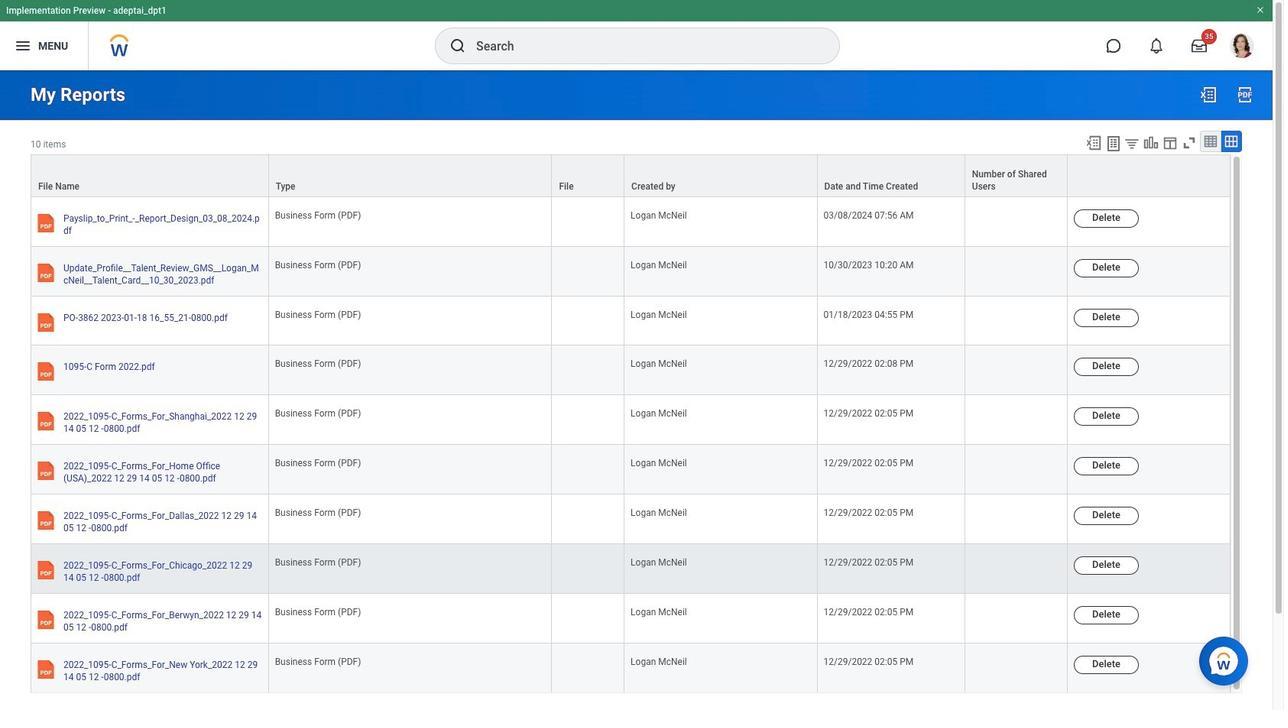 Task type: vqa. For each thing, say whether or not it's contained in the screenshot.
1.5% Target
no



Task type: locate. For each thing, give the bounding box(es) containing it.
export to excel image
[[1085, 135, 1102, 151]]

export to excel image
[[1199, 86, 1218, 104]]

5 business form (pdf) element from the top
[[275, 405, 361, 419]]

click to view/edit grid preferences image
[[1162, 135, 1179, 151]]

notifications large image
[[1149, 38, 1164, 54]]

main content
[[0, 70, 1273, 710]]

export to worksheets image
[[1104, 135, 1123, 153]]

Search Workday  search field
[[476, 29, 808, 63]]

select to filter grid data image
[[1124, 135, 1140, 151]]

view printable version (pdf) image
[[1236, 86, 1254, 104]]

4 business form (pdf) element from the top
[[275, 356, 361, 370]]

toolbar
[[1078, 131, 1242, 154]]

6 business form (pdf) element from the top
[[275, 455, 361, 468]]

cell
[[552, 197, 625, 247], [965, 197, 1068, 247], [552, 247, 625, 297], [965, 247, 1068, 297], [552, 297, 625, 346], [965, 297, 1068, 346], [552, 346, 625, 395], [965, 346, 1068, 395], [552, 395, 625, 445], [965, 395, 1068, 445], [552, 445, 625, 494], [965, 445, 1068, 494], [552, 494, 625, 544], [965, 494, 1068, 544], [552, 544, 625, 594], [965, 544, 1068, 594], [552, 594, 625, 644], [965, 594, 1068, 644], [552, 644, 625, 694], [965, 644, 1068, 694]]

3 row from the top
[[31, 247, 1231, 297]]

profile logan mcneil image
[[1230, 34, 1254, 61]]

row
[[31, 154, 1231, 197], [31, 197, 1231, 247], [31, 247, 1231, 297], [31, 297, 1231, 346], [31, 346, 1231, 395], [31, 395, 1231, 445], [31, 445, 1231, 494], [31, 494, 1231, 544], [31, 544, 1231, 594], [31, 594, 1231, 644], [31, 644, 1231, 694]]

close environment banner image
[[1256, 5, 1265, 15]]

business form (pdf) element
[[275, 207, 361, 221], [275, 257, 361, 271], [275, 307, 361, 321], [275, 356, 361, 370], [275, 405, 361, 419], [275, 455, 361, 468], [275, 504, 361, 518], [275, 554, 361, 568], [275, 604, 361, 618], [275, 654, 361, 668]]

11 row from the top
[[31, 644, 1231, 694]]

banner
[[0, 0, 1273, 70]]

justify image
[[14, 37, 32, 55]]

5 row from the top
[[31, 346, 1231, 395]]



Task type: describe. For each thing, give the bounding box(es) containing it.
8 row from the top
[[31, 494, 1231, 544]]

9 business form (pdf) element from the top
[[275, 604, 361, 618]]

7 row from the top
[[31, 445, 1231, 494]]

table image
[[1203, 134, 1218, 149]]

1 business form (pdf) element from the top
[[275, 207, 361, 221]]

10 business form (pdf) element from the top
[[275, 654, 361, 668]]

expand table image
[[1224, 134, 1239, 149]]

2 row from the top
[[31, 197, 1231, 247]]

7 business form (pdf) element from the top
[[275, 504, 361, 518]]

inbox large image
[[1192, 38, 1207, 54]]

fullscreen image
[[1181, 135, 1198, 151]]

3 business form (pdf) element from the top
[[275, 307, 361, 321]]

8 business form (pdf) element from the top
[[275, 554, 361, 568]]

4 row from the top
[[31, 297, 1231, 346]]

search image
[[449, 37, 467, 55]]

2 business form (pdf) element from the top
[[275, 257, 361, 271]]

6 row from the top
[[31, 395, 1231, 445]]

10 row from the top
[[31, 594, 1231, 644]]

1 row from the top
[[31, 154, 1231, 197]]

9 row from the top
[[31, 544, 1231, 594]]

my reports - expand/collapse chart image
[[1143, 135, 1159, 151]]



